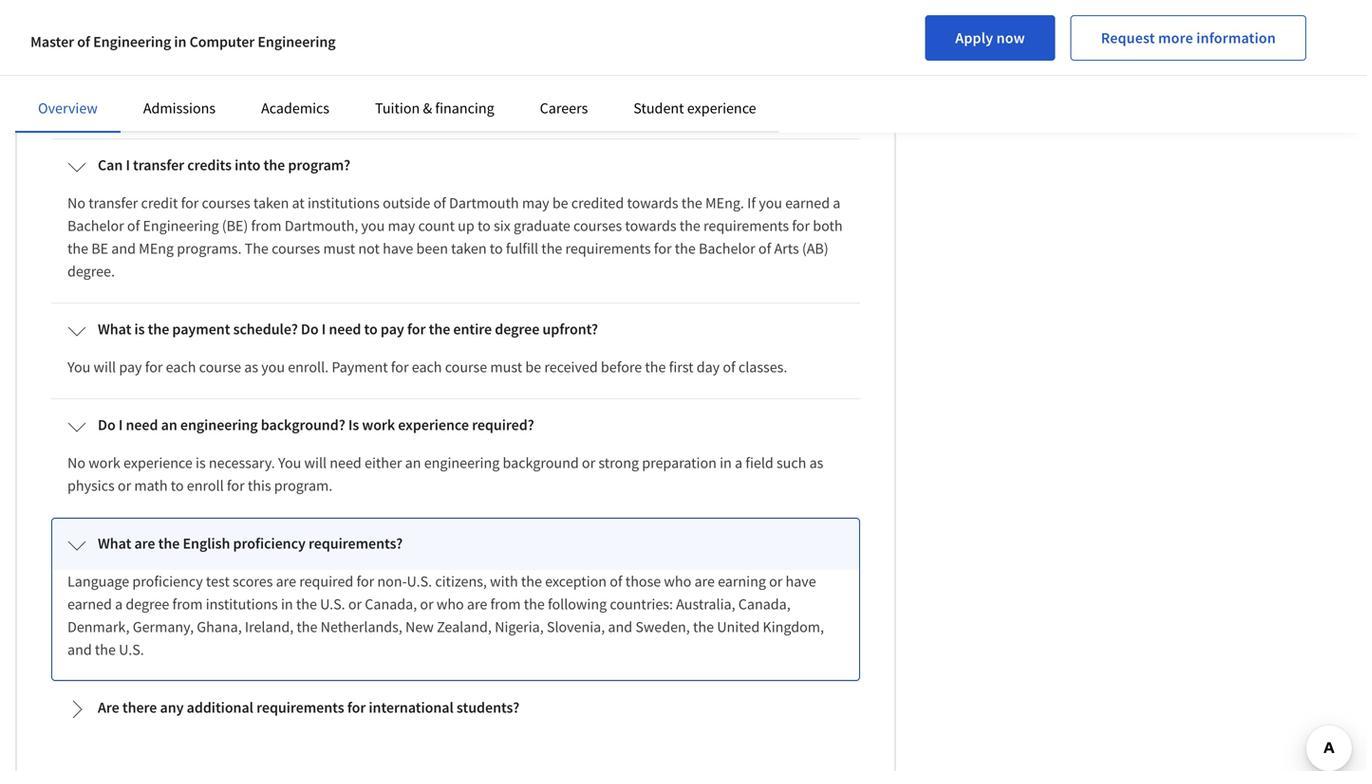 Task type: describe. For each thing, give the bounding box(es) containing it.
either
[[365, 454, 402, 473]]

$50
[[232, 52, 255, 71]]

arts
[[774, 239, 799, 258]]

requirements?
[[309, 534, 403, 553]]

transfer inside no transfer credit for courses taken at institutions outside of dartmouth may be credited towards the meng. if you earned a bachelor of engineering (be) from dartmouth, you may count up to six graduate courses towards the requirements for both the be and meng programs. the courses must not have been taken to fulfill the requirements for the bachelor of arts (ab) degree.
[[89, 193, 138, 212]]

with
[[490, 572, 518, 591]]

program.
[[274, 476, 333, 495]]

need for necessary.
[[330, 454, 362, 473]]

of left "arts"
[[759, 239, 771, 258]]

dartmouth,
[[285, 216, 358, 235]]

six
[[494, 216, 511, 235]]

master
[[30, 32, 74, 51]]

2 canada, from the left
[[739, 595, 791, 614]]

2 horizontal spatial may
[[522, 193, 549, 212]]

citizens,
[[435, 572, 487, 591]]

you inside no work experience is necessary. you will need either an engineering background or strong preparation in a field such as physics or math to enroll for this program.
[[278, 454, 301, 473]]

at
[[292, 193, 305, 212]]

apply
[[330, 52, 365, 71]]

required?
[[472, 416, 534, 435]]

can
[[98, 155, 123, 174]]

you up not in the left of the page
[[361, 216, 385, 235]]

other
[[210, 75, 246, 94]]

financing
[[435, 99, 494, 118]]

experience inside no work experience is necessary. you will need either an engineering background or strong preparation in a field such as physics or math to enroll for this program.
[[123, 454, 193, 473]]

zealand,
[[437, 618, 492, 637]]

be left received
[[525, 358, 541, 377]]

you left enroll.
[[261, 358, 285, 377]]

0 horizontal spatial from
[[172, 595, 203, 614]]

0 horizontal spatial fee
[[197, 52, 216, 71]]

test
[[206, 572, 230, 591]]

new
[[405, 618, 434, 637]]

0 horizontal spatial priority
[[436, 52, 483, 71]]

english
[[183, 534, 230, 553]]

1 vertical spatial and
[[608, 618, 633, 637]]

this
[[248, 476, 271, 495]]

transfer inside dropdown button
[[133, 155, 184, 174]]

0 horizontal spatial courses
[[202, 193, 250, 212]]

careers
[[540, 99, 588, 118]]

denmark,
[[67, 618, 130, 637]]

tuition
[[375, 99, 420, 118]]

please
[[684, 75, 726, 94]]

1 vertical spatial before
[[601, 358, 642, 377]]

admissions
[[143, 99, 216, 118]]

1 vertical spatial towards
[[625, 216, 677, 235]]

to inside no work experience is necessary. you will need either an engineering background or strong preparation in a field such as physics or math to enroll for this program.
[[171, 476, 184, 495]]

2 horizontal spatial requirements
[[704, 216, 789, 235]]

enroll
[[187, 476, 224, 495]]

0 horizontal spatial as
[[244, 358, 258, 377]]

count
[[418, 216, 455, 235]]

into
[[235, 155, 261, 174]]

to right the up
[[478, 216, 491, 235]]

to down six
[[490, 239, 503, 258]]

the inside dropdown button
[[264, 155, 285, 174]]

engineering inside dropdown button
[[180, 416, 258, 435]]

to left find
[[191, 98, 204, 117]]

degree inside what is the payment schedule? do i need to pay for the entire degree upfront? "dropdown button"
[[495, 320, 540, 339]]

of up yes.
[[77, 32, 90, 51]]

student experience link
[[634, 99, 756, 118]]

engineering up usd.
[[258, 32, 336, 51]]

waiver
[[471, 75, 513, 94]]

day
[[697, 358, 720, 377]]

tuition & financing link
[[375, 99, 494, 118]]

eligible.
[[321, 98, 371, 117]]

are right scores
[[276, 572, 296, 591]]

the inside yes. the application fee is $50 usd. if you apply before the priority application deadline, the application fee will be automatically waived. other applicants may be eligible for a fee waiver after the priority deadline. please talk to your enrollment advisor to find out if you are eligible.
[[95, 52, 119, 71]]

graduate
[[514, 216, 571, 235]]

be
[[91, 239, 108, 258]]

program?
[[288, 155, 350, 174]]

2 horizontal spatial fee
[[722, 52, 741, 71]]

0 vertical spatial u.s.
[[407, 572, 432, 591]]

1 vertical spatial pay
[[119, 358, 142, 377]]

degree.
[[67, 262, 115, 281]]

0 vertical spatial towards
[[627, 193, 679, 212]]

work inside no work experience is necessary. you will need either an engineering background or strong preparation in a field such as physics or math to enroll for this program.
[[89, 454, 120, 473]]

institutions inside language proficiency test scores are required for non-u.s. citizens, with the exception of those who are earning or have earned a degree from institutions in the u.s. or canada, or who are from the following countries: australia, canada, denmark, germany, ghana, ireland, the netherlands, new zealand, nigeria, slovenia, and sweden, the united kingdom, and the u.s.
[[206, 595, 278, 614]]

1 horizontal spatial may
[[388, 216, 415, 235]]

will inside no work experience is necessary. you will need either an engineering background or strong preparation in a field such as physics or math to enroll for this program.
[[304, 454, 327, 473]]

programs.
[[177, 239, 242, 258]]

what is the payment schedule? do i need to pay for the entire degree upfront? button
[[52, 305, 859, 356]]

1 vertical spatial taken
[[451, 239, 487, 258]]

are up australia,
[[695, 572, 715, 591]]

of inside language proficiency test scores are required for non-u.s. citizens, with the exception of those who are earning or have earned a degree from institutions in the u.s. or canada, or who are from the following countries: australia, canada, denmark, germany, ghana, ireland, the netherlands, new zealand, nigeria, slovenia, and sweden, the united kingdom, and the u.s.
[[610, 572, 623, 591]]

be inside no transfer credit for courses taken at institutions outside of dartmouth may be credited towards the meng. if you earned a bachelor of engineering (be) from dartmouth, you may count up to six graduate courses towards the requirements for both the be and meng programs. the courses must not have been taken to fulfill the requirements for the bachelor of arts (ab) degree.
[[552, 193, 568, 212]]

you right meng.
[[759, 193, 782, 212]]

0 vertical spatial bachelor
[[67, 216, 124, 235]]

credits
[[187, 155, 232, 174]]

request more information button
[[1071, 15, 1307, 61]]

for inside yes. the application fee is $50 usd. if you apply before the priority application deadline, the application fee will be automatically waived. other applicants may be eligible for a fee waiver after the priority deadline. please talk to your enrollment advisor to find out if you are eligible.
[[417, 75, 435, 94]]

have inside language proficiency test scores are required for non-u.s. citizens, with the exception of those who are earning or have earned a degree from institutions in the u.s. or canada, or who are from the following countries: australia, canada, denmark, germany, ghana, ireland, the netherlands, new zealand, nigeria, slovenia, and sweden, the united kingdom, and the u.s.
[[786, 572, 816, 591]]

do i need an engineering background? is work experience required?
[[98, 416, 534, 435]]

field
[[746, 454, 774, 473]]

overview link
[[38, 99, 98, 118]]

students?
[[457, 699, 520, 718]]

1 horizontal spatial requirements
[[565, 239, 651, 258]]

a inside no work experience is necessary. you will need either an engineering background or strong preparation in a field such as physics or math to enroll for this program.
[[735, 454, 743, 473]]

be up your
[[770, 52, 786, 71]]

master of engineering in computer engineering
[[30, 32, 336, 51]]

1 horizontal spatial fee
[[449, 75, 468, 94]]

deadline,
[[561, 52, 620, 71]]

need inside do i need an engineering background? is work experience required? dropdown button
[[126, 416, 158, 435]]

an inside dropdown button
[[161, 416, 177, 435]]

1 horizontal spatial must
[[490, 358, 522, 377]]

if inside yes. the application fee is $50 usd. if you apply before the priority application deadline, the application fee will be automatically waived. other applicants may be eligible for a fee waiver after the priority deadline. please talk to your enrollment advisor to find out if you are eligible.
[[292, 52, 300, 71]]

after
[[516, 75, 545, 94]]

are inside yes. the application fee is $50 usd. if you apply before the priority application deadline, the application fee will be automatically waived. other applicants may be eligible for a fee waiver after the priority deadline. please talk to your enrollment advisor to find out if you are eligible.
[[297, 98, 318, 117]]

required
[[299, 572, 353, 591]]

meng.
[[706, 193, 744, 212]]

0 horizontal spatial taken
[[253, 193, 289, 212]]

request more information
[[1101, 28, 1276, 47]]

no for no work experience is necessary. you will need either an engineering background or strong preparation in a field such as physics or math to enroll for this program.
[[67, 454, 85, 473]]

of right day
[[723, 358, 736, 377]]

can i transfer credits into the program?
[[98, 155, 350, 174]]

2 course from the left
[[445, 358, 487, 377]]

student experience
[[634, 99, 756, 118]]

fulfill
[[506, 239, 538, 258]]

yes.
[[67, 52, 92, 71]]

2 horizontal spatial experience
[[687, 99, 756, 118]]

any
[[160, 699, 184, 718]]

for inside language proficiency test scores are required for non-u.s. citizens, with the exception of those who are earning or have earned a degree from institutions in the u.s. or canada, or who are from the following countries: australia, canada, denmark, germany, ghana, ireland, the netherlands, new zealand, nigeria, slovenia, and sweden, the united kingdom, and the u.s.
[[357, 572, 374, 591]]

do i need an engineering background? is work experience required? button
[[52, 400, 859, 452]]

(be)
[[222, 216, 248, 235]]

what are the english proficiency requirements?
[[98, 534, 403, 553]]

2 horizontal spatial from
[[490, 595, 521, 614]]

1 horizontal spatial courses
[[272, 239, 320, 258]]

3 application from the left
[[647, 52, 719, 71]]

enroll.
[[288, 358, 329, 377]]

be down apply on the top
[[349, 75, 365, 94]]

degree inside language proficiency test scores are required for non-u.s. citizens, with the exception of those who are earning or have earned a degree from institutions in the u.s. or canada, or who are from the following countries: australia, canada, denmark, germany, ghana, ireland, the netherlands, new zealand, nigeria, slovenia, and sweden, the united kingdom, and the u.s.
[[126, 595, 169, 614]]

proficiency inside language proficiency test scores are required for non-u.s. citizens, with the exception of those who are earning or have earned a degree from institutions in the u.s. or canada, or who are from the following countries: australia, canada, denmark, germany, ghana, ireland, the netherlands, new zealand, nigeria, slovenia, and sweden, the united kingdom, and the u.s.
[[132, 572, 203, 591]]

pay inside "dropdown button"
[[381, 320, 404, 339]]

no work experience is necessary. you will need either an engineering background or strong preparation in a field such as physics or math to enroll for this program.
[[67, 454, 824, 495]]

i for into
[[126, 155, 130, 174]]

or left 'strong'
[[582, 454, 596, 473]]

what is the payment schedule? do i need to pay for the entire degree upfront?
[[98, 320, 598, 339]]

entire
[[453, 320, 492, 339]]

or up 'netherlands,'
[[348, 595, 362, 614]]

an inside no work experience is necessary. you will need either an engineering background or strong preparation in a field such as physics or math to enroll for this program.
[[405, 454, 421, 473]]

credit
[[141, 193, 178, 212]]

first
[[669, 358, 694, 377]]

received
[[544, 358, 598, 377]]

i for engineering
[[119, 416, 123, 435]]

are there any additional requirements for international students?
[[98, 699, 520, 718]]

earned inside no transfer credit for courses taken at institutions outside of dartmouth may be credited towards the meng. if you earned a bachelor of engineering (be) from dartmouth, you may count up to six graduate courses towards the requirements for both the be and meng programs. the courses must not have been taken to fulfill the requirements for the bachelor of arts (ab) degree.
[[785, 193, 830, 212]]

what are the english proficiency requirements? button
[[52, 519, 859, 570]]

apply now button
[[925, 15, 1056, 61]]

1 vertical spatial courses
[[574, 216, 622, 235]]

talk
[[729, 75, 753, 94]]

such
[[777, 454, 807, 473]]

automatically
[[67, 75, 155, 94]]

both
[[813, 216, 843, 235]]

computer
[[190, 32, 255, 51]]

in inside language proficiency test scores are required for non-u.s. citizens, with the exception of those who are earning or have earned a degree from institutions in the u.s. or canada, or who are from the following countries: australia, canada, denmark, germany, ghana, ireland, the netherlands, new zealand, nigeria, slovenia, and sweden, the united kingdom, and the u.s.
[[281, 595, 293, 614]]

language proficiency test scores are required for non-u.s. citizens, with the exception of those who are earning or have earned a degree from institutions in the u.s. or canada, or who are from the following countries: australia, canada, denmark, germany, ghana, ireland, the netherlands, new zealand, nigeria, slovenia, and sweden, the united kingdom, and the u.s.
[[67, 572, 824, 660]]

preparation
[[642, 454, 717, 473]]

2 vertical spatial and
[[67, 641, 92, 660]]

is
[[348, 416, 359, 435]]

do inside do i need an engineering background? is work experience required? dropdown button
[[98, 416, 116, 435]]

united
[[717, 618, 760, 637]]

applicants
[[249, 75, 315, 94]]



Task type: locate. For each thing, give the bounding box(es) containing it.
2 horizontal spatial courses
[[574, 216, 622, 235]]

australia,
[[676, 595, 735, 614]]

0 horizontal spatial who
[[437, 595, 464, 614]]

experience
[[687, 99, 756, 118], [398, 416, 469, 435], [123, 454, 193, 473]]

for
[[417, 75, 435, 94], [181, 193, 199, 212], [792, 216, 810, 235], [654, 239, 672, 258], [407, 320, 426, 339], [145, 358, 163, 377], [391, 358, 409, 377], [227, 476, 245, 495], [357, 572, 374, 591], [347, 699, 366, 718]]

upfront?
[[543, 320, 598, 339]]

1 vertical spatial bachelor
[[699, 239, 756, 258]]

and down denmark,
[[67, 641, 92, 660]]

no
[[67, 193, 85, 212], [67, 454, 85, 473]]

math
[[134, 476, 168, 495]]

1 vertical spatial do
[[98, 416, 116, 435]]

for inside "dropdown button"
[[407, 320, 426, 339]]

2 vertical spatial in
[[281, 595, 293, 614]]

what inside 'dropdown button'
[[98, 534, 131, 553]]

0 vertical spatial priority
[[436, 52, 483, 71]]

need up 'math'
[[126, 416, 158, 435]]

0 horizontal spatial if
[[292, 52, 300, 71]]

0 vertical spatial i
[[126, 155, 130, 174]]

0 horizontal spatial course
[[199, 358, 241, 377]]

must inside no transfer credit for courses taken at institutions outside of dartmouth may be credited towards the meng. if you earned a bachelor of engineering (be) from dartmouth, you may count up to six graduate courses towards the requirements for both the be and meng programs. the courses must not have been taken to fulfill the requirements for the bachelor of arts (ab) degree.
[[323, 239, 355, 258]]

is up "enroll"
[[196, 454, 206, 473]]

1 horizontal spatial and
[[111, 239, 136, 258]]

1 horizontal spatial an
[[405, 454, 421, 473]]

from inside no transfer credit for courses taken at institutions outside of dartmouth may be credited towards the meng. if you earned a bachelor of engineering (be) from dartmouth, you may count up to six graduate courses towards the requirements for both the be and meng programs. the courses must not have been taken to fulfill the requirements for the bachelor of arts (ab) degree.
[[251, 216, 282, 235]]

earned down language
[[67, 595, 112, 614]]

course down what is the payment schedule? do i need to pay for the entire degree upfront? "dropdown button"
[[445, 358, 487, 377]]

you
[[67, 358, 91, 377], [278, 454, 301, 473]]

1 horizontal spatial if
[[747, 193, 756, 212]]

1 horizontal spatial from
[[251, 216, 282, 235]]

0 vertical spatial will
[[744, 52, 767, 71]]

0 horizontal spatial in
[[174, 32, 187, 51]]

need left either
[[330, 454, 362, 473]]

u.s. down required
[[320, 595, 345, 614]]

or right earning
[[769, 572, 783, 591]]

courses down credited
[[574, 216, 622, 235]]

will
[[744, 52, 767, 71], [94, 358, 116, 377], [304, 454, 327, 473]]

1 vertical spatial is
[[134, 320, 145, 339]]

2 vertical spatial may
[[388, 216, 415, 235]]

and inside no transfer credit for courses taken at institutions outside of dartmouth may be credited towards the meng. if you earned a bachelor of engineering (be) from dartmouth, you may count up to six graduate courses towards the requirements for both the be and meng programs. the courses must not have been taken to fulfill the requirements for the bachelor of arts (ab) degree.
[[111, 239, 136, 258]]

experience down the please
[[687, 99, 756, 118]]

bachelor down meng.
[[699, 239, 756, 258]]

1 vertical spatial an
[[405, 454, 421, 473]]

outside
[[383, 193, 430, 212]]

earned inside language proficiency test scores are required for non-u.s. citizens, with the exception of those who are earning or have earned a degree from institutions in the u.s. or canada, or who are from the following countries: australia, canada, denmark, germany, ghana, ireland, the netherlands, new zealand, nigeria, slovenia, and sweden, the united kingdom, and the u.s.
[[67, 595, 112, 614]]

are inside 'dropdown button'
[[134, 534, 155, 553]]

1 horizontal spatial engineering
[[424, 454, 500, 473]]

an up 'math'
[[161, 416, 177, 435]]

(ab)
[[802, 239, 829, 258]]

the down (be)
[[245, 239, 269, 258]]

do inside what is the payment schedule? do i need to pay for the entire degree upfront? "dropdown button"
[[301, 320, 319, 339]]

may down outside
[[388, 216, 415, 235]]

0 horizontal spatial degree
[[126, 595, 169, 614]]

1 horizontal spatial do
[[301, 320, 319, 339]]

before right received
[[601, 358, 642, 377]]

1 horizontal spatial the
[[245, 239, 269, 258]]

schedule?
[[233, 320, 298, 339]]

1 horizontal spatial u.s.
[[320, 595, 345, 614]]

degree up germany,
[[126, 595, 169, 614]]

kingdom,
[[763, 618, 824, 637]]

are
[[98, 699, 119, 718]]

0 horizontal spatial institutions
[[206, 595, 278, 614]]

1 no from the top
[[67, 193, 85, 212]]

experience inside dropdown button
[[398, 416, 469, 435]]

0 vertical spatial need
[[329, 320, 361, 339]]

1 horizontal spatial have
[[786, 572, 816, 591]]

requirements down credited
[[565, 239, 651, 258]]

no inside no transfer credit for courses taken at institutions outside of dartmouth may be credited towards the meng. if you earned a bachelor of engineering (be) from dartmouth, you may count up to six graduate courses towards the requirements for both the be and meng programs. the courses must not have been taken to fulfill the requirements for the bachelor of arts (ab) degree.
[[67, 193, 85, 212]]

priority
[[436, 52, 483, 71], [572, 75, 619, 94]]

1 horizontal spatial priority
[[572, 75, 619, 94]]

1 vertical spatial will
[[94, 358, 116, 377]]

institutions inside no transfer credit for courses taken at institutions outside of dartmouth may be credited towards the meng. if you earned a bachelor of engineering (be) from dartmouth, you may count up to six graduate courses towards the requirements for both the be and meng programs. the courses must not have been taken to fulfill the requirements for the bachelor of arts (ab) degree.
[[308, 193, 380, 212]]

is inside yes. the application fee is $50 usd. if you apply before the priority application deadline, the application fee will be automatically waived. other applicants may be eligible for a fee waiver after the priority deadline. please talk to your enrollment advisor to find out if you are eligible.
[[219, 52, 229, 71]]

bachelor up be
[[67, 216, 124, 235]]

in up ireland,
[[281, 595, 293, 614]]

as inside no work experience is necessary. you will need either an engineering background or strong preparation in a field such as physics or math to enroll for this program.
[[810, 454, 824, 473]]

0 vertical spatial requirements
[[704, 216, 789, 235]]

1 vertical spatial u.s.
[[320, 595, 345, 614]]

are there any additional requirements for international students? button
[[52, 683, 859, 735]]

engineering inside no work experience is necessary. you will need either an engineering background or strong preparation in a field such as physics or math to enroll for this program.
[[424, 454, 500, 473]]

0 vertical spatial experience
[[687, 99, 756, 118]]

0 vertical spatial who
[[664, 572, 692, 591]]

2 vertical spatial u.s.
[[119, 641, 144, 660]]

0 horizontal spatial before
[[368, 52, 409, 71]]

you left apply on the top
[[303, 52, 327, 71]]

need
[[329, 320, 361, 339], [126, 416, 158, 435], [330, 454, 362, 473]]

from down with
[[490, 595, 521, 614]]

1 canada, from the left
[[365, 595, 417, 614]]

1 course from the left
[[199, 358, 241, 377]]

1 vertical spatial work
[[89, 454, 120, 473]]

2 horizontal spatial will
[[744, 52, 767, 71]]

a
[[438, 75, 446, 94], [833, 193, 841, 212], [735, 454, 743, 473], [115, 595, 123, 614]]

earning
[[718, 572, 766, 591]]

each down payment
[[166, 358, 196, 377]]

0 horizontal spatial pay
[[119, 358, 142, 377]]

netherlands,
[[321, 618, 402, 637]]

earned up both
[[785, 193, 830, 212]]

0 vertical spatial no
[[67, 193, 85, 212]]

if
[[292, 52, 300, 71], [747, 193, 756, 212]]

of
[[77, 32, 90, 51], [433, 193, 446, 212], [127, 216, 140, 235], [759, 239, 771, 258], [723, 358, 736, 377], [610, 572, 623, 591]]

or up new
[[420, 595, 434, 614]]

eligible
[[368, 75, 414, 94]]

will inside yes. the application fee is $50 usd. if you apply before the priority application deadline, the application fee will be automatically waived. other applicants may be eligible for a fee waiver after the priority deadline. please talk to your enrollment advisor to find out if you are eligible.
[[744, 52, 767, 71]]

need inside what is the payment schedule? do i need to pay for the entire degree upfront? "dropdown button"
[[329, 320, 361, 339]]

of left those
[[610, 572, 623, 591]]

deadline.
[[622, 75, 681, 94]]

if inside no transfer credit for courses taken at institutions outside of dartmouth may be credited towards the meng. if you earned a bachelor of engineering (be) from dartmouth, you may count up to six graduate courses towards the requirements for both the be and meng programs. the courses must not have been taken to fulfill the requirements for the bachelor of arts (ab) degree.
[[747, 193, 756, 212]]

yes. the application fee is $50 usd. if you apply before the priority application deadline, the application fee will be automatically waived. other applicants may be eligible for a fee waiver after the priority deadline. please talk to your enrollment advisor to find out if you are eligible.
[[67, 52, 801, 117]]

1 horizontal spatial degree
[[495, 320, 540, 339]]

0 horizontal spatial and
[[67, 641, 92, 660]]

2 no from the top
[[67, 454, 85, 473]]

1 each from the left
[[166, 358, 196, 377]]

before inside yes. the application fee is $50 usd. if you apply before the priority application deadline, the application fee will be automatically waived. other applicants may be eligible for a fee waiver after the priority deadline. please talk to your enrollment advisor to find out if you are eligible.
[[368, 52, 409, 71]]

application up after
[[486, 52, 558, 71]]

canada, down non-
[[365, 595, 417, 614]]

0 horizontal spatial an
[[161, 416, 177, 435]]

there
[[122, 699, 157, 718]]

to up payment
[[364, 320, 378, 339]]

do up enroll.
[[301, 320, 319, 339]]

an right either
[[405, 454, 421, 473]]

1 horizontal spatial you
[[278, 454, 301, 473]]

work
[[362, 416, 395, 435], [89, 454, 120, 473]]

need for schedule?
[[329, 320, 361, 339]]

experience up no work experience is necessary. you will need either an engineering background or strong preparation in a field such as physics or math to enroll for this program.
[[398, 416, 469, 435]]

in left field
[[720, 454, 732, 473]]

is inside no work experience is necessary. you will need either an engineering background or strong preparation in a field such as physics or math to enroll for this program.
[[196, 454, 206, 473]]

what for what are the english proficiency requirements?
[[98, 534, 131, 553]]

proficiency
[[233, 534, 306, 553], [132, 572, 203, 591]]

what for what is the payment schedule? do i need to pay for the entire degree upfront?
[[98, 320, 131, 339]]

scores
[[233, 572, 273, 591]]

strong
[[599, 454, 639, 473]]

institutions up the dartmouth,
[[308, 193, 380, 212]]

the
[[95, 52, 119, 71], [245, 239, 269, 258]]

a left field
[[735, 454, 743, 473]]

sweden,
[[636, 618, 690, 637]]

1 vertical spatial earned
[[67, 595, 112, 614]]

usd.
[[258, 52, 289, 71]]

priority down deadline,
[[572, 75, 619, 94]]

is left the $50
[[219, 52, 229, 71]]

fee
[[197, 52, 216, 71], [722, 52, 741, 71], [449, 75, 468, 94]]

u.s. left citizens,
[[407, 572, 432, 591]]

1 vertical spatial experience
[[398, 416, 469, 435]]

to
[[756, 75, 769, 94], [191, 98, 204, 117], [478, 216, 491, 235], [490, 239, 503, 258], [364, 320, 378, 339], [171, 476, 184, 495]]

physics
[[67, 476, 115, 495]]

2 application from the left
[[486, 52, 558, 71]]

to right 'math'
[[171, 476, 184, 495]]

transfer down can
[[89, 193, 138, 212]]

for inside no work experience is necessary. you will need either an engineering background or strong preparation in a field such as physics or math to enroll for this program.
[[227, 476, 245, 495]]

2 horizontal spatial in
[[720, 454, 732, 473]]

been
[[416, 239, 448, 258]]

be
[[770, 52, 786, 71], [349, 75, 365, 94], [552, 193, 568, 212], [525, 358, 541, 377]]

the inside 'dropdown button'
[[158, 534, 180, 553]]

a up denmark,
[[115, 595, 123, 614]]

credited
[[571, 193, 624, 212]]

international
[[369, 699, 454, 718]]

1 vertical spatial no
[[67, 454, 85, 473]]

non-
[[377, 572, 407, 591]]

exception
[[545, 572, 607, 591]]

no inside no work experience is necessary. you will need either an engineering background or strong preparation in a field such as physics or math to enroll for this program.
[[67, 454, 85, 473]]

1 what from the top
[[98, 320, 131, 339]]

slovenia,
[[547, 618, 605, 637]]

0 vertical spatial before
[[368, 52, 409, 71]]

&
[[423, 99, 432, 118]]

1 horizontal spatial experience
[[398, 416, 469, 435]]

1 application from the left
[[122, 52, 194, 71]]

and
[[111, 239, 136, 258], [608, 618, 633, 637], [67, 641, 92, 660]]

0 vertical spatial as
[[244, 358, 258, 377]]

courses up (be)
[[202, 193, 250, 212]]

payment
[[332, 358, 388, 377]]

engineering down credit
[[143, 216, 219, 235]]

to right "talk"
[[756, 75, 769, 94]]

2 vertical spatial requirements
[[256, 699, 344, 718]]

from right (be)
[[251, 216, 282, 235]]

0 horizontal spatial work
[[89, 454, 120, 473]]

1 vertical spatial requirements
[[565, 239, 651, 258]]

more
[[1158, 28, 1193, 47]]

work up physics
[[89, 454, 120, 473]]

1 vertical spatial may
[[522, 193, 549, 212]]

need inside no work experience is necessary. you will need either an engineering background or strong preparation in a field such as physics or math to enroll for this program.
[[330, 454, 362, 473]]

1 vertical spatial if
[[747, 193, 756, 212]]

institutions down scores
[[206, 595, 278, 614]]

u.s. down germany,
[[119, 641, 144, 660]]

of up meng
[[127, 216, 140, 235]]

2 vertical spatial i
[[119, 416, 123, 435]]

fee up financing
[[449, 75, 468, 94]]

proficiency up germany,
[[132, 572, 203, 591]]

2 vertical spatial courses
[[272, 239, 320, 258]]

ireland,
[[245, 618, 294, 637]]

what down degree.
[[98, 320, 131, 339]]

requirements down meng.
[[704, 216, 789, 235]]

1 vertical spatial the
[[245, 239, 269, 258]]

a inside no transfer credit for courses taken at institutions outside of dartmouth may be credited towards the meng. if you earned a bachelor of engineering (be) from dartmouth, you may count up to six graduate courses towards the requirements for both the be and meng programs. the courses must not have been taken to fulfill the requirements for the bachelor of arts (ab) degree.
[[833, 193, 841, 212]]

engineering inside no transfer credit for courses taken at institutions outside of dartmouth may be credited towards the meng. if you earned a bachelor of engineering (be) from dartmouth, you may count up to six graduate courses towards the requirements for both the be and meng programs. the courses must not have been taken to fulfill the requirements for the bachelor of arts (ab) degree.
[[143, 216, 219, 235]]

i inside "dropdown button"
[[322, 320, 326, 339]]

from up germany,
[[172, 595, 203, 614]]

who right those
[[664, 572, 692, 591]]

courses down the dartmouth,
[[272, 239, 320, 258]]

proficiency inside 'dropdown button'
[[233, 534, 306, 553]]

0 vertical spatial in
[[174, 32, 187, 51]]

canada,
[[365, 595, 417, 614], [739, 595, 791, 614]]

background?
[[261, 416, 345, 435]]

academics link
[[261, 99, 330, 118]]

0 horizontal spatial application
[[122, 52, 194, 71]]

to inside what is the payment schedule? do i need to pay for the entire degree upfront? "dropdown button"
[[364, 320, 378, 339]]

countries:
[[610, 595, 673, 614]]

1 vertical spatial who
[[437, 595, 464, 614]]

1 horizontal spatial bachelor
[[699, 239, 756, 258]]

or left 'math'
[[118, 476, 131, 495]]

0 vertical spatial taken
[[253, 193, 289, 212]]

are down 'math'
[[134, 534, 155, 553]]

dartmouth
[[449, 193, 519, 212]]

do up physics
[[98, 416, 116, 435]]

those
[[626, 572, 661, 591]]

1 vertical spatial engineering
[[424, 454, 500, 473]]

requirements inside dropdown button
[[256, 699, 344, 718]]

0 horizontal spatial the
[[95, 52, 119, 71]]

2 each from the left
[[412, 358, 442, 377]]

be up graduate
[[552, 193, 568, 212]]

as
[[244, 358, 258, 377], [810, 454, 824, 473]]

1 horizontal spatial as
[[810, 454, 824, 473]]

for inside dropdown button
[[347, 699, 366, 718]]

no up physics
[[67, 454, 85, 473]]

application down the master of engineering in computer engineering
[[122, 52, 194, 71]]

0 vertical spatial degree
[[495, 320, 540, 339]]

advisor
[[141, 98, 188, 117]]

a up tuition & financing link
[[438, 75, 446, 94]]

earned
[[785, 193, 830, 212], [67, 595, 112, 614]]

1 vertical spatial priority
[[572, 75, 619, 94]]

you right if
[[271, 98, 294, 117]]

have up kingdom,
[[786, 572, 816, 591]]

language
[[67, 572, 129, 591]]

application up the please
[[647, 52, 719, 71]]

1 horizontal spatial proficiency
[[233, 534, 306, 553]]

what inside "dropdown button"
[[98, 320, 131, 339]]

have inside no transfer credit for courses taken at institutions outside of dartmouth may be credited towards the meng. if you earned a bachelor of engineering (be) from dartmouth, you may count up to six graduate courses towards the requirements for both the be and meng programs. the courses must not have been taken to fulfill the requirements for the bachelor of arts (ab) degree.
[[383, 239, 413, 258]]

1 horizontal spatial in
[[281, 595, 293, 614]]

as down schedule?
[[244, 358, 258, 377]]

no transfer credit for courses taken at institutions outside of dartmouth may be credited towards the meng. if you earned a bachelor of engineering (be) from dartmouth, you may count up to six graduate courses towards the requirements for both the be and meng programs. the courses must not have been taken to fulfill the requirements for the bachelor of arts (ab) degree.
[[67, 193, 843, 281]]

2 what from the top
[[98, 534, 131, 553]]

following
[[548, 595, 607, 614]]

are up zealand,
[[467, 595, 487, 614]]

work inside dropdown button
[[362, 416, 395, 435]]

taken down the up
[[451, 239, 487, 258]]

have
[[383, 239, 413, 258], [786, 572, 816, 591]]

is
[[219, 52, 229, 71], [134, 320, 145, 339], [196, 454, 206, 473]]

1 vertical spatial need
[[126, 416, 158, 435]]

0 vertical spatial and
[[111, 239, 136, 258]]

1 horizontal spatial earned
[[785, 193, 830, 212]]

1 vertical spatial i
[[322, 320, 326, 339]]

what up language
[[98, 534, 131, 553]]

student
[[634, 99, 684, 118]]

of up count
[[433, 193, 446, 212]]

background
[[503, 454, 579, 473]]

if right usd.
[[292, 52, 300, 71]]

a inside yes. the application fee is $50 usd. if you apply before the priority application deadline, the application fee will be automatically waived. other applicants may be eligible for a fee waiver after the priority deadline. please talk to your enrollment advisor to find out if you are eligible.
[[438, 75, 446, 94]]

a inside language proficiency test scores are required for non-u.s. citizens, with the exception of those who are earning or have earned a degree from institutions in the u.s. or canada, or who are from the following countries: australia, canada, denmark, germany, ghana, ireland, the netherlands, new zealand, nigeria, slovenia, and sweden, the united kingdom, and the u.s.
[[115, 595, 123, 614]]

each down what is the payment schedule? do i need to pay for the entire degree upfront? "dropdown button"
[[412, 358, 442, 377]]

0 horizontal spatial i
[[119, 416, 123, 435]]

0 vertical spatial an
[[161, 416, 177, 435]]

0 vertical spatial have
[[383, 239, 413, 258]]

1 horizontal spatial before
[[601, 358, 642, 377]]

are down applicants
[[297, 98, 318, 117]]

experience up 'math'
[[123, 454, 193, 473]]

0 vertical spatial proficiency
[[233, 534, 306, 553]]

may inside yes. the application fee is $50 usd. if you apply before the priority application deadline, the application fee will be automatically waived. other applicants may be eligible for a fee waiver after the priority deadline. please talk to your enrollment advisor to find out if you are eligible.
[[318, 75, 346, 94]]

is left payment
[[134, 320, 145, 339]]

is inside "dropdown button"
[[134, 320, 145, 339]]

engineering
[[180, 416, 258, 435], [424, 454, 500, 473]]

0 vertical spatial what
[[98, 320, 131, 339]]

in left computer
[[174, 32, 187, 51]]

not
[[358, 239, 380, 258]]

no for no transfer credit for courses taken at institutions outside of dartmouth may be credited towards the meng. if you earned a bachelor of engineering (be) from dartmouth, you may count up to six graduate courses towards the requirements for both the be and meng programs. the courses must not have been taken to fulfill the requirements for the bachelor of arts (ab) degree.
[[67, 193, 85, 212]]

transfer up credit
[[133, 155, 184, 174]]

1 vertical spatial as
[[810, 454, 824, 473]]

0 horizontal spatial experience
[[123, 454, 193, 473]]

0 vertical spatial do
[[301, 320, 319, 339]]

who down citizens,
[[437, 595, 464, 614]]

and right be
[[111, 239, 136, 258]]

2 horizontal spatial and
[[608, 618, 633, 637]]

engineering up automatically at left top
[[93, 32, 171, 51]]

i
[[126, 155, 130, 174], [322, 320, 326, 339], [119, 416, 123, 435]]

the inside no transfer credit for courses taken at institutions outside of dartmouth may be credited towards the meng. if you earned a bachelor of engineering (be) from dartmouth, you may count up to six graduate courses towards the requirements for both the be and meng programs. the courses must not have been taken to fulfill the requirements for the bachelor of arts (ab) degree.
[[245, 239, 269, 258]]

course down payment
[[199, 358, 241, 377]]

engineering up necessary.
[[180, 416, 258, 435]]

priority up waiver on the top left of page
[[436, 52, 483, 71]]

0 vertical spatial work
[[362, 416, 395, 435]]

0 horizontal spatial you
[[67, 358, 91, 377]]

careers link
[[540, 99, 588, 118]]

and down the countries:
[[608, 618, 633, 637]]

out
[[235, 98, 257, 117]]

0 horizontal spatial will
[[94, 358, 116, 377]]

bachelor
[[67, 216, 124, 235], [699, 239, 756, 258]]

need up payment
[[329, 320, 361, 339]]

may up graduate
[[522, 193, 549, 212]]

proficiency up scores
[[233, 534, 306, 553]]

0 horizontal spatial each
[[166, 358, 196, 377]]

1 horizontal spatial each
[[412, 358, 442, 377]]

in inside no work experience is necessary. you will need either an engineering background or strong preparation in a field such as physics or math to enroll for this program.
[[720, 454, 732, 473]]



Task type: vqa. For each thing, say whether or not it's contained in the screenshot.
the bottom WORK
yes



